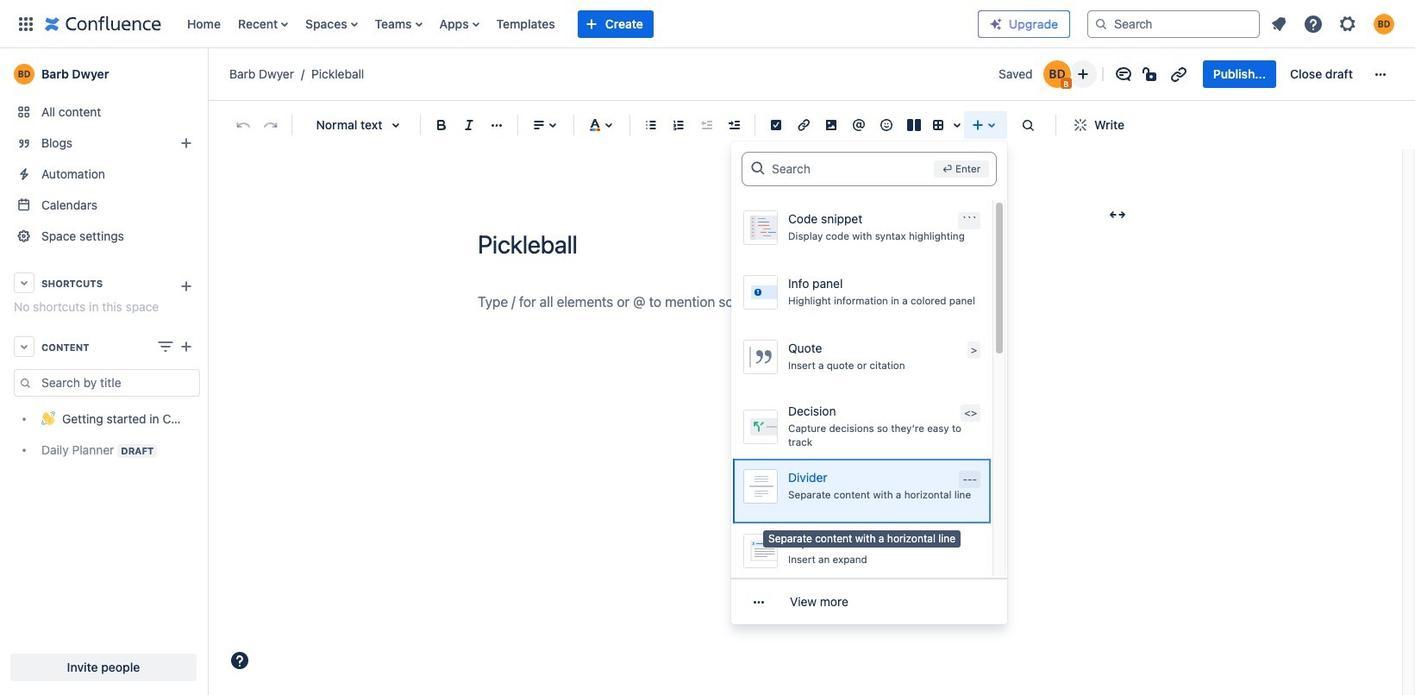 Task type: locate. For each thing, give the bounding box(es) containing it.
0 horizontal spatial list
[[178, 0, 964, 48]]

add shortcut image
[[176, 276, 197, 297]]

list for premium image
[[1263, 8, 1405, 39]]

table size image
[[947, 115, 968, 135]]

bold ⌘b image
[[431, 115, 452, 135]]

None search field
[[1087, 10, 1260, 38]]

1 horizontal spatial list
[[1263, 8, 1405, 39]]

invite to edit image
[[1073, 64, 1093, 85]]

global element
[[10, 0, 964, 48]]

table ⇧⌥t image
[[928, 115, 949, 135]]

help icon image
[[1303, 13, 1324, 34]]

banner
[[0, 0, 1415, 52]]

confluence image
[[45, 13, 161, 34], [45, 13, 161, 34]]

search image
[[1094, 17, 1108, 31]]

Search by title field
[[36, 371, 199, 395]]

tooltip
[[763, 530, 961, 548]]

indent tab image
[[723, 115, 744, 135]]

create a blog image
[[176, 133, 197, 153]]

make page full-width image
[[1107, 204, 1128, 225]]

numbered list ⌘⇧7 image
[[668, 115, 689, 135]]

settings icon image
[[1337, 13, 1358, 34]]

mention @ image
[[849, 115, 869, 135]]

region
[[7, 369, 200, 466]]

show inline comments image
[[1113, 64, 1134, 85]]

align left image
[[529, 115, 549, 135]]

group
[[1203, 60, 1363, 88]]

find and replace image
[[1018, 115, 1038, 135]]

italic ⌘i image
[[459, 115, 479, 135]]

appswitcher icon image
[[16, 13, 36, 34]]

advanced search image
[[749, 160, 767, 177]]

text formatting group
[[428, 111, 510, 139]]

more image
[[1370, 64, 1391, 85]]

tree inside space element
[[7, 404, 200, 466]]

list
[[178, 0, 964, 48], [1263, 8, 1405, 39]]

list for appswitcher icon at the left top
[[178, 0, 964, 48]]

list formatting group
[[637, 111, 748, 139]]

add image, video, or file image
[[821, 115, 842, 135]]

search field
[[772, 154, 927, 185]]

Search field
[[1087, 10, 1260, 38]]

space element
[[0, 48, 207, 695]]

tree
[[7, 404, 200, 466]]



Task type: describe. For each thing, give the bounding box(es) containing it.
copy link image
[[1168, 64, 1189, 85]]

premium image
[[989, 17, 1003, 31]]

bullet list ⌘⇧8 image
[[641, 115, 661, 135]]

link ⌘k image
[[793, 115, 814, 135]]

more formatting image
[[486, 115, 507, 135]]

notification icon image
[[1268, 13, 1289, 34]]

change view image
[[155, 336, 176, 357]]

collapse sidebar image
[[188, 43, 226, 105]]

region inside space element
[[7, 369, 200, 466]]

no restrictions image
[[1141, 64, 1161, 85]]

Main content area, start typing to enter text. text field
[[478, 291, 1133, 314]]

layouts image
[[904, 115, 924, 135]]

emoji : image
[[876, 115, 897, 135]]

your profile and preferences image
[[1374, 13, 1394, 34]]

action item [] image
[[766, 115, 786, 135]]

Blog post title text field
[[478, 230, 1133, 259]]

create image
[[176, 336, 197, 357]]



Task type: vqa. For each thing, say whether or not it's contained in the screenshot.
list item
no



